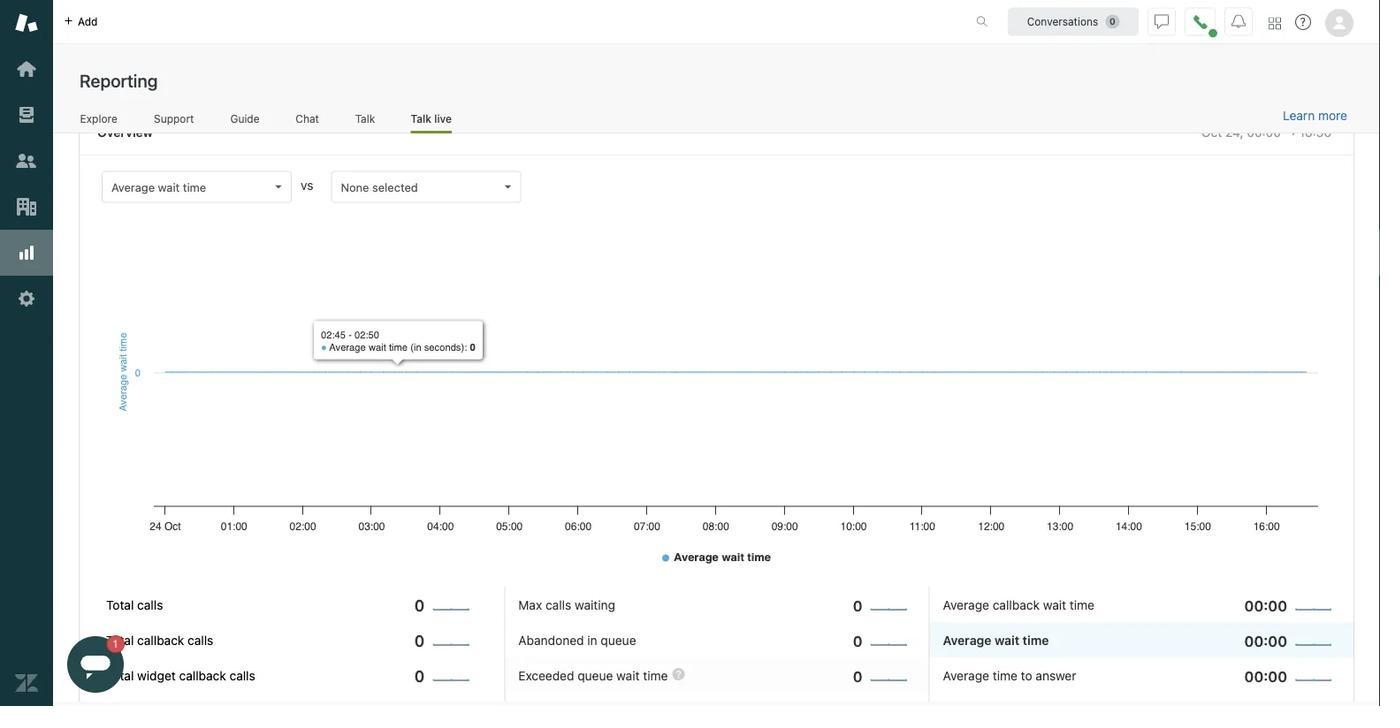 Task type: vqa. For each thing, say whether or not it's contained in the screenshot.
#1
no



Task type: describe. For each thing, give the bounding box(es) containing it.
admin image
[[15, 287, 38, 310]]

add button
[[53, 0, 108, 43]]

talk for talk
[[355, 112, 375, 125]]

customers image
[[15, 149, 38, 172]]

guide
[[230, 112, 260, 125]]

conversations
[[1028, 15, 1099, 28]]

conversations button
[[1008, 8, 1139, 36]]

learn more link
[[1284, 108, 1348, 124]]

support link
[[153, 112, 195, 131]]

reporting image
[[15, 241, 38, 264]]

notifications image
[[1232, 15, 1246, 29]]

organizations image
[[15, 195, 38, 218]]

talk live link
[[411, 112, 452, 134]]

learn
[[1284, 108, 1316, 123]]



Task type: locate. For each thing, give the bounding box(es) containing it.
get help image
[[1296, 14, 1312, 30]]

zendesk image
[[15, 672, 38, 695]]

talk live
[[411, 112, 452, 125]]

support
[[154, 112, 194, 125]]

talk inside talk link
[[355, 112, 375, 125]]

button displays agent's chat status as invisible. image
[[1155, 15, 1169, 29]]

zendesk products image
[[1269, 17, 1282, 30]]

more
[[1319, 108, 1348, 123]]

main element
[[0, 0, 53, 707]]

chat
[[296, 112, 319, 125]]

add
[[78, 15, 98, 28]]

reporting
[[80, 70, 158, 91]]

live
[[434, 112, 452, 125]]

talk for talk live
[[411, 112, 432, 125]]

1 horizontal spatial talk
[[411, 112, 432, 125]]

learn more
[[1284, 108, 1348, 123]]

talk link
[[355, 112, 376, 131]]

2 talk from the left
[[411, 112, 432, 125]]

get started image
[[15, 57, 38, 80]]

talk right chat
[[355, 112, 375, 125]]

views image
[[15, 103, 38, 126]]

explore link
[[80, 112, 118, 131]]

talk
[[355, 112, 375, 125], [411, 112, 432, 125]]

talk inside talk live "link"
[[411, 112, 432, 125]]

chat link
[[295, 112, 320, 131]]

1 talk from the left
[[355, 112, 375, 125]]

zendesk support image
[[15, 11, 38, 34]]

explore
[[80, 112, 117, 125]]

guide link
[[230, 112, 260, 131]]

talk left live
[[411, 112, 432, 125]]

0 horizontal spatial talk
[[355, 112, 375, 125]]



